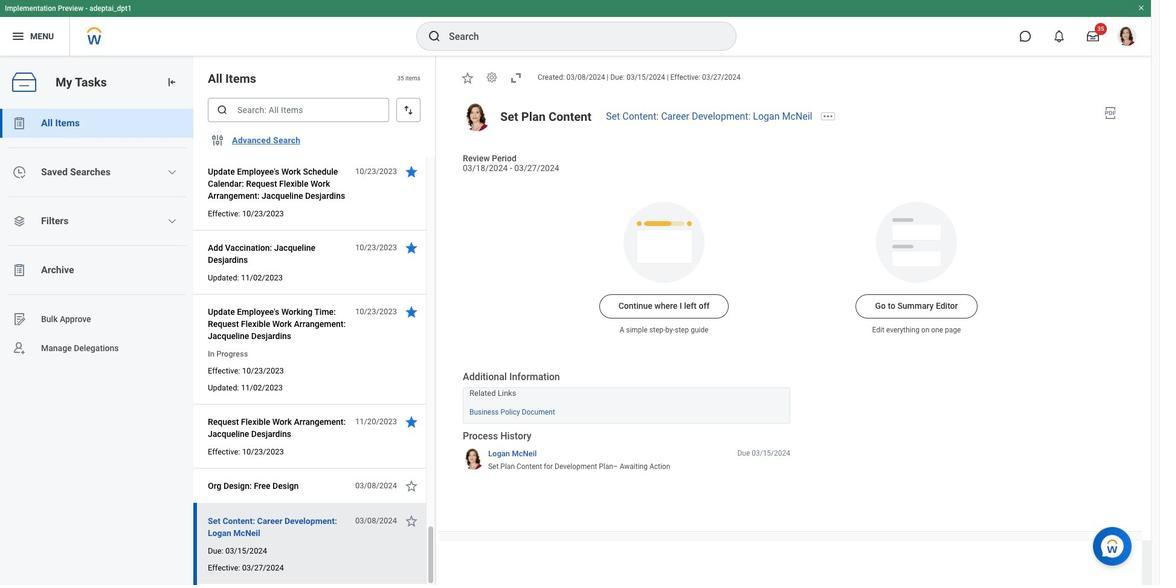 Task type: locate. For each thing, give the bounding box(es) containing it.
inbox large image
[[1087, 30, 1099, 42]]

gear image
[[486, 72, 498, 84]]

1 horizontal spatial search image
[[427, 29, 442, 44]]

notifications large image
[[1054, 30, 1066, 42]]

profile logan mcneil image
[[1118, 27, 1137, 48]]

close environment banner image
[[1138, 4, 1145, 11]]

0 horizontal spatial search image
[[216, 104, 228, 116]]

star image
[[461, 71, 475, 85], [404, 241, 419, 255], [404, 415, 419, 429]]

perspective image
[[12, 214, 27, 228]]

sort image
[[403, 104, 415, 116]]

1 vertical spatial search image
[[216, 104, 228, 116]]

0 vertical spatial star image
[[461, 71, 475, 85]]

star image
[[404, 164, 419, 179], [404, 305, 419, 319], [404, 479, 419, 493], [404, 514, 419, 528]]

banner
[[0, 0, 1151, 56]]

4 star image from the top
[[404, 514, 419, 528]]

user plus image
[[12, 341, 27, 355]]

Search Workday  search field
[[449, 23, 711, 50]]

employee's photo (logan mcneil) image
[[463, 103, 491, 131]]

list
[[0, 109, 193, 363]]

view printable version (pdf) image
[[1104, 106, 1118, 120]]

item list element
[[193, 0, 436, 585]]

search image
[[427, 29, 442, 44], [216, 104, 228, 116]]

0 vertical spatial search image
[[427, 29, 442, 44]]

3 star image from the top
[[404, 479, 419, 493]]

clock check image
[[12, 165, 27, 180]]

rename image
[[12, 312, 27, 326]]

Search: All Items text field
[[208, 98, 389, 122]]

configure image
[[210, 133, 225, 147]]

clipboard image
[[12, 263, 27, 277]]

2 vertical spatial star image
[[404, 415, 419, 429]]

transformation import image
[[166, 76, 178, 88]]



Task type: describe. For each thing, give the bounding box(es) containing it.
chevron down image
[[168, 167, 177, 177]]

process history region
[[463, 430, 791, 475]]

search image inside item list "element"
[[216, 104, 228, 116]]

fullscreen image
[[509, 71, 523, 85]]

1 vertical spatial star image
[[404, 241, 419, 255]]

justify image
[[11, 29, 25, 44]]

clipboard image
[[12, 116, 27, 131]]

2 star image from the top
[[404, 305, 419, 319]]

chevron down image
[[168, 216, 177, 226]]

additional information region
[[463, 370, 791, 423]]

1 star image from the top
[[404, 164, 419, 179]]



Task type: vqa. For each thing, say whether or not it's contained in the screenshot.
star icon
yes



